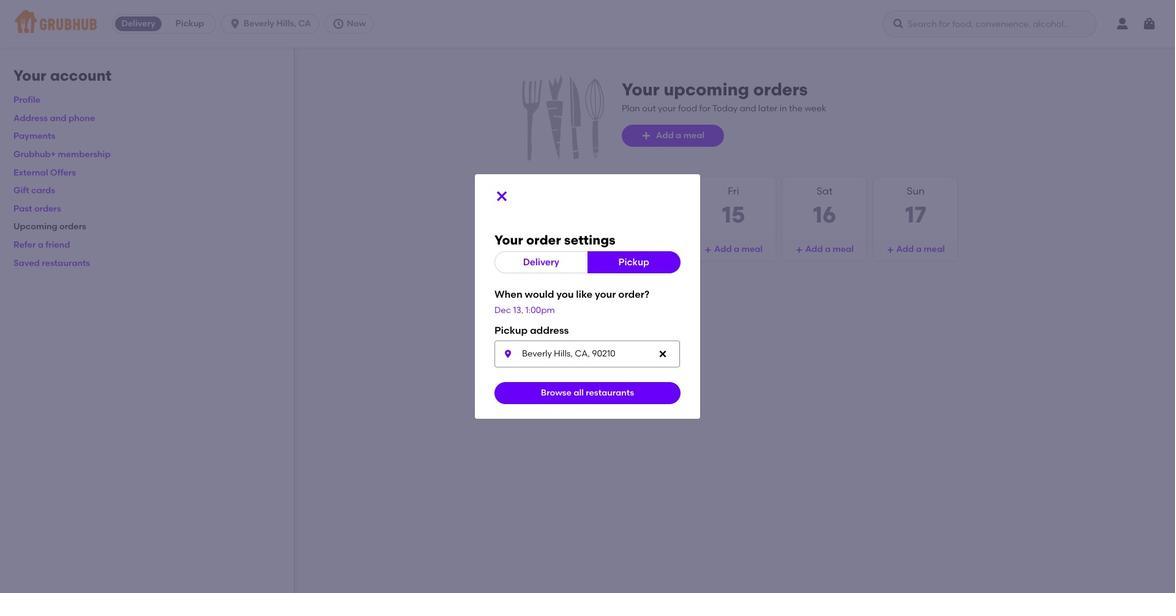 Task type: vqa. For each thing, say whether or not it's contained in the screenshot.


Task type: describe. For each thing, give the bounding box(es) containing it.
main navigation navigation
[[0, 0, 1175, 48]]

you
[[557, 289, 574, 301]]

a down the "15" in the top right of the page
[[734, 244, 740, 255]]

dec
[[495, 305, 511, 316]]

sat
[[817, 185, 833, 197]]

past orders link
[[13, 204, 61, 214]]

refer a friend
[[13, 240, 70, 250]]

in
[[780, 103, 787, 114]]

saved restaurants
[[13, 258, 90, 268]]

external offers
[[13, 167, 76, 178]]

for
[[699, 103, 711, 114]]

address and phone link
[[13, 113, 95, 124]]

address
[[13, 113, 48, 124]]

settings
[[564, 233, 616, 248]]

fri 15
[[722, 185, 745, 228]]

address
[[530, 325, 569, 337]]

a left settings
[[552, 244, 557, 255]]

your for account
[[13, 67, 46, 84]]

upcoming
[[13, 222, 57, 232]]

pickup button for the rightmost "delivery" button
[[587, 252, 681, 274]]

orders for past orders
[[34, 204, 61, 214]]

grubhub+ membership
[[13, 149, 111, 160]]

add a meal down the 16
[[805, 244, 854, 255]]

pickup button for left "delivery" button
[[164, 14, 216, 34]]

friend
[[45, 240, 70, 250]]

food
[[678, 103, 697, 114]]

refer
[[13, 240, 36, 250]]

past orders
[[13, 204, 61, 214]]

browse all restaurants button
[[495, 382, 681, 404]]

saved
[[13, 258, 40, 268]]

add a meal down 17 on the right of the page
[[896, 244, 945, 255]]

0 vertical spatial restaurants
[[42, 258, 90, 268]]

beverly
[[244, 18, 274, 29]]

1 vertical spatial delivery
[[523, 257, 559, 268]]

your for order
[[495, 233, 523, 248]]

gift cards
[[13, 186, 55, 196]]

offers
[[50, 167, 76, 178]]

beverly hills, ca button
[[221, 14, 324, 34]]

past
[[13, 204, 32, 214]]

upcoming orders
[[13, 222, 86, 232]]

sun
[[907, 185, 925, 197]]

svg image inside "now" button
[[332, 18, 344, 30]]

add a meal down food
[[656, 130, 705, 141]]

now
[[347, 18, 366, 29]]

hills,
[[276, 18, 296, 29]]

order
[[526, 233, 561, 248]]

grubhub+ membership link
[[13, 149, 111, 160]]

16
[[813, 201, 836, 228]]

restaurants inside button
[[586, 388, 634, 398]]

your inside your upcoming orders plan out your food for today and later in the week
[[658, 103, 676, 114]]

gift cards link
[[13, 186, 55, 196]]

1:00pm
[[525, 305, 555, 316]]

account
[[50, 67, 112, 84]]

sat 16
[[813, 185, 836, 228]]

Search Address search field
[[495, 341, 680, 368]]

13,
[[513, 305, 523, 316]]

your upcoming orders plan out your food for today and later in the week
[[622, 79, 826, 114]]

payments link
[[13, 131, 55, 142]]

a right the refer
[[38, 240, 43, 250]]

pickup address
[[495, 325, 569, 337]]

week
[[805, 103, 826, 114]]

upcoming orders link
[[13, 222, 86, 232]]

1 horizontal spatial delivery button
[[495, 252, 588, 274]]



Task type: locate. For each thing, give the bounding box(es) containing it.
today
[[712, 103, 738, 114]]

svg image inside beverly hills, ca button
[[229, 18, 241, 30]]

your up profile link
[[13, 67, 46, 84]]

your order settings
[[495, 233, 616, 248]]

your inside your upcoming orders plan out your food for today and later in the week
[[622, 79, 660, 100]]

and inside your upcoming orders plan out your food for today and later in the week
[[740, 103, 756, 114]]

saved restaurants link
[[13, 258, 90, 268]]

would
[[525, 289, 554, 301]]

and left phone
[[50, 113, 66, 124]]

pickup inside main navigation navigation
[[175, 18, 204, 29]]

1 horizontal spatial and
[[740, 103, 756, 114]]

0 horizontal spatial restaurants
[[42, 258, 90, 268]]

when
[[495, 289, 523, 301]]

svg image
[[1142, 17, 1157, 31], [332, 18, 344, 30], [641, 131, 651, 141], [704, 247, 712, 254], [887, 247, 894, 254], [658, 349, 668, 359]]

0 vertical spatial your
[[658, 103, 676, 114]]

a down 17 on the right of the page
[[916, 244, 922, 255]]

a down the 16
[[825, 244, 831, 255]]

grubhub+
[[13, 149, 56, 160]]

delivery button
[[113, 14, 164, 34], [495, 252, 588, 274]]

your
[[658, 103, 676, 114], [595, 289, 616, 301]]

1 vertical spatial delivery button
[[495, 252, 588, 274]]

add a meal up you
[[532, 244, 581, 255]]

0 horizontal spatial your
[[595, 289, 616, 301]]

a down food
[[676, 130, 681, 141]]

1 horizontal spatial pickup
[[619, 257, 649, 268]]

0 horizontal spatial pickup button
[[164, 14, 216, 34]]

sun 17
[[905, 185, 926, 228]]

ca
[[298, 18, 311, 29]]

restaurants right all
[[586, 388, 634, 398]]

membership
[[58, 149, 111, 160]]

your for upcoming
[[622, 79, 660, 100]]

1 vertical spatial pickup
[[619, 257, 649, 268]]

1 vertical spatial pickup button
[[587, 252, 681, 274]]

svg image
[[229, 18, 241, 30], [892, 18, 905, 30], [495, 189, 509, 204], [522, 247, 530, 254], [613, 247, 621, 254], [796, 247, 803, 254], [503, 349, 513, 359]]

orders
[[753, 79, 808, 100], [34, 204, 61, 214], [59, 222, 86, 232]]

refer a friend link
[[13, 240, 70, 250]]

15
[[722, 201, 745, 228]]

0 horizontal spatial your
[[13, 67, 46, 84]]

when would you like your order? dec 13, 1:00pm
[[495, 289, 650, 316]]

1 horizontal spatial pickup button
[[587, 252, 681, 274]]

orders up upcoming orders
[[34, 204, 61, 214]]

0 vertical spatial pickup button
[[164, 14, 216, 34]]

add
[[656, 130, 674, 141], [532, 244, 550, 255], [623, 244, 641, 255], [714, 244, 732, 255], [805, 244, 823, 255], [896, 244, 914, 255]]

order?
[[618, 289, 650, 301]]

external offers link
[[13, 167, 76, 178]]

dec 13, 1:00pm link
[[495, 305, 555, 316]]

1 vertical spatial restaurants
[[586, 388, 634, 398]]

browse all restaurants
[[541, 388, 634, 398]]

out
[[642, 103, 656, 114]]

1 horizontal spatial delivery
[[523, 257, 559, 268]]

your right out
[[658, 103, 676, 114]]

your right "like"
[[595, 289, 616, 301]]

fri
[[728, 185, 739, 197]]

gift
[[13, 186, 29, 196]]

your inside when would you like your order? dec 13, 1:00pm
[[595, 289, 616, 301]]

the
[[789, 103, 803, 114]]

0 vertical spatial pickup
[[175, 18, 204, 29]]

1 horizontal spatial restaurants
[[586, 388, 634, 398]]

payments
[[13, 131, 55, 142]]

orders inside your upcoming orders plan out your food for today and later in the week
[[753, 79, 808, 100]]

add a meal button
[[622, 125, 724, 147], [509, 177, 594, 261], [600, 177, 685, 261], [510, 239, 593, 261], [601, 239, 684, 261], [692, 239, 775, 261], [783, 239, 866, 261], [874, 239, 957, 261]]

restaurants
[[42, 258, 90, 268], [586, 388, 634, 398]]

browse
[[541, 388, 572, 398]]

orders for upcoming orders
[[59, 222, 86, 232]]

external
[[13, 167, 48, 178]]

17
[[905, 201, 926, 228]]

your account
[[13, 67, 112, 84]]

orders up friend
[[59, 222, 86, 232]]

your
[[13, 67, 46, 84], [622, 79, 660, 100], [495, 233, 523, 248]]

profile
[[13, 95, 40, 105]]

like
[[576, 289, 593, 301]]

delivery
[[121, 18, 155, 29], [523, 257, 559, 268]]

pickup
[[495, 325, 528, 337]]

and
[[740, 103, 756, 114], [50, 113, 66, 124]]

beverly hills, ca
[[244, 18, 311, 29]]

0 horizontal spatial pickup
[[175, 18, 204, 29]]

pickup
[[175, 18, 204, 29], [619, 257, 649, 268]]

a up order?
[[643, 244, 649, 255]]

meal
[[683, 130, 705, 141], [560, 244, 581, 255], [651, 244, 672, 255], [742, 244, 763, 255], [833, 244, 854, 255], [924, 244, 945, 255]]

all
[[574, 388, 584, 398]]

orders up in
[[753, 79, 808, 100]]

0 horizontal spatial delivery button
[[113, 14, 164, 34]]

pickup button
[[164, 14, 216, 34], [587, 252, 681, 274]]

upcoming
[[664, 79, 749, 100]]

cards
[[31, 186, 55, 196]]

your up out
[[622, 79, 660, 100]]

0 vertical spatial delivery
[[121, 18, 155, 29]]

0 vertical spatial delivery button
[[113, 14, 164, 34]]

a
[[676, 130, 681, 141], [38, 240, 43, 250], [552, 244, 557, 255], [643, 244, 649, 255], [734, 244, 740, 255], [825, 244, 831, 255], [916, 244, 922, 255]]

add a meal up order?
[[623, 244, 672, 255]]

0 horizontal spatial delivery
[[121, 18, 155, 29]]

phone
[[69, 113, 95, 124]]

later
[[758, 103, 778, 114]]

2 horizontal spatial your
[[622, 79, 660, 100]]

and left "later"
[[740, 103, 756, 114]]

restaurants down friend
[[42, 258, 90, 268]]

now button
[[324, 14, 379, 34]]

0 horizontal spatial and
[[50, 113, 66, 124]]

2 vertical spatial orders
[[59, 222, 86, 232]]

plan
[[622, 103, 640, 114]]

add a meal
[[656, 130, 705, 141], [532, 244, 581, 255], [623, 244, 672, 255], [714, 244, 763, 255], [805, 244, 854, 255], [896, 244, 945, 255]]

address and phone
[[13, 113, 95, 124]]

0 vertical spatial orders
[[753, 79, 808, 100]]

1 horizontal spatial your
[[495, 233, 523, 248]]

add a meal down the "15" in the top right of the page
[[714, 244, 763, 255]]

profile link
[[13, 95, 40, 105]]

1 vertical spatial your
[[595, 289, 616, 301]]

delivery inside main navigation navigation
[[121, 18, 155, 29]]

your left order
[[495, 233, 523, 248]]

1 horizontal spatial your
[[658, 103, 676, 114]]

1 vertical spatial orders
[[34, 204, 61, 214]]



